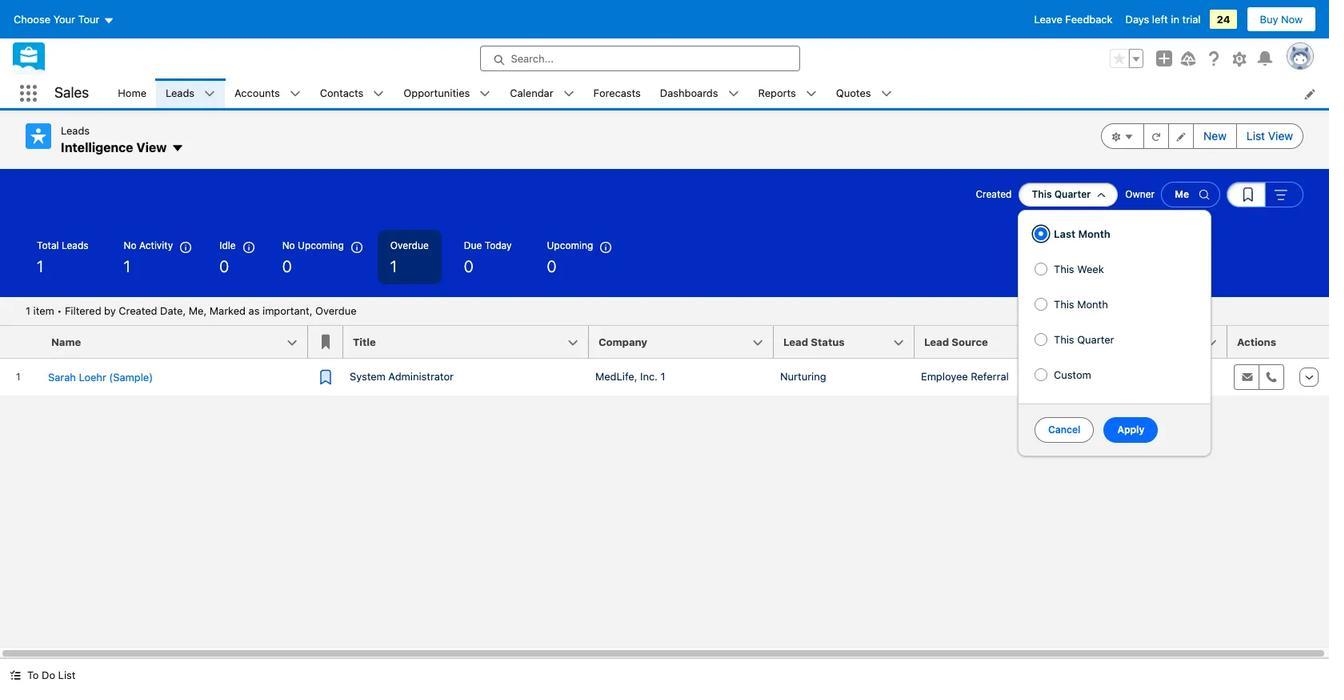 Task type: describe. For each thing, give the bounding box(es) containing it.
this quarter inside this quarter button
[[1032, 188, 1092, 200]]

name cell
[[42, 326, 318, 359]]

buy now
[[1261, 13, 1304, 26]]

apply button
[[1104, 417, 1159, 443]]

sales
[[54, 84, 89, 101]]

by
[[104, 304, 116, 317]]

source
[[952, 336, 989, 348]]

1 vertical spatial quarter
[[1078, 333, 1115, 346]]

contacts
[[320, 86, 364, 99]]

marked
[[210, 304, 246, 317]]

leads inside list item
[[166, 86, 195, 99]]

now
[[1282, 13, 1304, 26]]

buy now button
[[1247, 6, 1317, 32]]

left
[[1153, 13, 1169, 26]]

lead for lead source
[[925, 336, 950, 348]]

cancel
[[1049, 424, 1081, 436]]

forecasts
[[594, 86, 641, 99]]

calendar link
[[501, 78, 563, 108]]

calendar list item
[[501, 78, 584, 108]]

days
[[1126, 13, 1150, 26]]

text default image for dashboards
[[728, 88, 739, 100]]

list view button
[[1237, 123, 1304, 149]]

search... button
[[480, 46, 800, 71]]

date,
[[160, 304, 186, 317]]

cancel button
[[1035, 417, 1095, 443]]

text default image for accounts
[[290, 88, 301, 100]]

week
[[1078, 263, 1105, 275]]

buy
[[1261, 13, 1279, 26]]

do
[[42, 669, 55, 681]]

text default image for opportunities
[[480, 88, 491, 100]]

me
[[1176, 188, 1190, 200]]

trial
[[1183, 13, 1201, 26]]

list view
[[1247, 129, 1294, 143]]

text default image inside to do list button
[[10, 670, 21, 681]]

nurturing
[[781, 370, 827, 383]]

1 vertical spatial overdue
[[316, 304, 357, 317]]

in
[[1172, 13, 1180, 26]]

choose
[[14, 13, 51, 26]]

text default image for calendar
[[563, 88, 575, 100]]

tour
[[78, 13, 100, 26]]

employee referral
[[922, 370, 1010, 383]]

calendar
[[510, 86, 554, 99]]

important cell
[[308, 326, 344, 359]]

this month
[[1055, 298, 1109, 311]]

2 vertical spatial group
[[1227, 182, 1304, 207]]

important,
[[263, 304, 313, 317]]

me,
[[189, 304, 207, 317]]

quarter inside this quarter button
[[1055, 188, 1092, 200]]

name
[[51, 336, 81, 348]]

leave feedback
[[1035, 13, 1113, 26]]

key performance indicators group
[[0, 230, 1330, 297]]

lead status
[[784, 336, 845, 348]]

leads link
[[156, 78, 204, 108]]

idle
[[220, 239, 236, 251]]

to
[[27, 669, 39, 681]]

quotes link
[[827, 78, 881, 108]]

reports link
[[749, 78, 806, 108]]

contacts link
[[310, 78, 373, 108]]

row number image
[[0, 326, 42, 358]]

apply
[[1118, 424, 1145, 436]]

no activity
[[124, 239, 173, 251]]

text default image for quotes
[[881, 88, 892, 100]]

quotes list item
[[827, 78, 902, 108]]

reports list item
[[749, 78, 827, 108]]

0 for idle
[[220, 257, 229, 275]]

1 inside overdue 1
[[391, 257, 397, 275]]

leads inside total leads 1
[[62, 239, 89, 251]]

custom
[[1055, 368, 1092, 381]]

last activity cell
[[1132, 326, 1238, 359]]

leads list item
[[156, 78, 225, 108]]

month for this month
[[1078, 298, 1109, 311]]

last
[[1055, 227, 1076, 240]]

lead source
[[925, 336, 989, 348]]

system
[[350, 370, 386, 383]]

leave
[[1035, 13, 1063, 26]]

company cell
[[589, 326, 784, 359]]

search...
[[511, 52, 554, 65]]

lead source cell
[[915, 326, 1132, 359]]

to do list button
[[0, 659, 85, 691]]

contacts list item
[[310, 78, 394, 108]]

this quarter button
[[1019, 182, 1120, 207]]

title
[[353, 336, 376, 348]]

due today 0
[[464, 239, 512, 275]]

me button
[[1162, 182, 1221, 207]]

medlife, inc. 1
[[596, 370, 666, 383]]

no for 1
[[124, 239, 137, 251]]

company
[[599, 336, 648, 348]]

owner
[[1126, 188, 1156, 200]]

new button
[[1194, 123, 1238, 149]]

1 vertical spatial this quarter
[[1055, 333, 1115, 346]]

lead for lead status
[[784, 336, 809, 348]]

accounts link
[[225, 78, 290, 108]]

grid containing name
[[0, 326, 1330, 397]]

referral
[[972, 370, 1010, 383]]

view for intelligence view
[[136, 140, 167, 154]]

activity
[[139, 239, 173, 251]]

0 vertical spatial group
[[1111, 49, 1144, 68]]



Task type: vqa. For each thing, say whether or not it's contained in the screenshot.
task associated with Complete task for Carole White (Sample) by Oct 18
no



Task type: locate. For each thing, give the bounding box(es) containing it.
quarter up last
[[1055, 188, 1092, 200]]

0 horizontal spatial created
[[119, 304, 157, 317]]

1 no from the left
[[124, 239, 137, 251]]

text default image
[[373, 88, 385, 100], [480, 88, 491, 100], [563, 88, 575, 100], [172, 142, 184, 155]]

2 no from the left
[[282, 239, 295, 251]]

0 vertical spatial list
[[1247, 129, 1266, 143]]

text default image inside opportunities list item
[[480, 88, 491, 100]]

lead status button
[[774, 326, 915, 358]]

name button
[[42, 326, 308, 358]]

leads up intelligence
[[61, 124, 90, 137]]

lead status cell
[[774, 326, 925, 359]]

0 down due in the top of the page
[[464, 257, 474, 275]]

action cell
[[1292, 326, 1330, 359]]

4 0 from the left
[[547, 257, 557, 275]]

leads
[[166, 86, 195, 99], [61, 124, 90, 137], [62, 239, 89, 251]]

1 horizontal spatial no
[[282, 239, 295, 251]]

0 for no upcoming
[[282, 257, 292, 275]]

month
[[1079, 227, 1111, 240], [1078, 298, 1109, 311]]

text default image left calendar link
[[480, 88, 491, 100]]

upcoming right today
[[547, 239, 594, 251]]

list right new on the right top
[[1247, 129, 1266, 143]]

2 vertical spatial leads
[[62, 239, 89, 251]]

reports
[[759, 86, 797, 99]]

today
[[485, 239, 512, 251]]

1 inside grid
[[661, 370, 666, 383]]

text default image inside leads list item
[[204, 88, 215, 100]]

month down 'week'
[[1078, 298, 1109, 311]]

administrator
[[389, 370, 454, 383]]

text default image right quotes
[[881, 88, 892, 100]]

1 inside total leads 1
[[37, 257, 44, 275]]

text default image for leads
[[204, 88, 215, 100]]

0 vertical spatial overdue
[[391, 239, 429, 251]]

status
[[811, 336, 845, 348]]

intelligence
[[61, 140, 133, 154]]

lead left status
[[784, 336, 809, 348]]

no left the activity
[[124, 239, 137, 251]]

0 horizontal spatial lead
[[784, 336, 809, 348]]

group containing new
[[1102, 123, 1304, 149]]

1
[[37, 257, 44, 275], [124, 257, 130, 275], [391, 257, 397, 275], [26, 304, 30, 317], [661, 370, 666, 383]]

title button
[[344, 326, 589, 358]]

text default image inside accounts list item
[[290, 88, 301, 100]]

2 upcoming from the left
[[547, 239, 594, 251]]

lead
[[784, 336, 809, 348], [925, 336, 950, 348]]

3 0 from the left
[[464, 257, 474, 275]]

1 item • filtered by created date, me, marked as important, overdue
[[26, 304, 357, 317]]

dashboards
[[660, 86, 719, 99]]

home link
[[108, 78, 156, 108]]

this week
[[1055, 263, 1105, 275]]

accounts list item
[[225, 78, 310, 108]]

medlife,
[[596, 370, 638, 383]]

overdue left due in the top of the page
[[391, 239, 429, 251]]

text default image inside contacts list item
[[373, 88, 385, 100]]

opportunities list item
[[394, 78, 501, 108]]

leads right total
[[62, 239, 89, 251]]

0 horizontal spatial list
[[58, 669, 76, 681]]

view right intelligence
[[136, 140, 167, 154]]

•
[[57, 304, 62, 317]]

system administrator
[[350, 370, 454, 383]]

view inside button
[[1269, 129, 1294, 143]]

list inside button
[[1247, 129, 1266, 143]]

text default image right the contacts
[[373, 88, 385, 100]]

this inside button
[[1032, 188, 1053, 200]]

home
[[118, 86, 147, 99]]

0 vertical spatial created
[[976, 188, 1012, 200]]

text default image inside "reports" list item
[[806, 88, 817, 100]]

1 lead from the left
[[784, 336, 809, 348]]

0 down idle on the top left of page
[[220, 257, 229, 275]]

text default image for reports
[[806, 88, 817, 100]]

forecasts link
[[584, 78, 651, 108]]

1 item • filtered by created date, me, marked as important, overdue status
[[26, 304, 357, 317]]

total
[[37, 239, 59, 251]]

list containing home
[[108, 78, 1330, 108]]

overdue inside the key performance indicators group
[[391, 239, 429, 251]]

text default image inside calendar list item
[[563, 88, 575, 100]]

lead source button
[[915, 326, 1132, 358]]

0 for upcoming
[[547, 257, 557, 275]]

choose your tour
[[14, 13, 100, 26]]

text default image right reports
[[806, 88, 817, 100]]

0 vertical spatial this quarter
[[1032, 188, 1092, 200]]

cell
[[1132, 358, 1228, 396]]

view right new on the right top
[[1269, 129, 1294, 143]]

created
[[976, 188, 1012, 200], [119, 304, 157, 317]]

1 horizontal spatial view
[[1269, 129, 1294, 143]]

1 horizontal spatial lead
[[925, 336, 950, 348]]

list
[[108, 78, 1330, 108]]

1 vertical spatial created
[[119, 304, 157, 317]]

quotes
[[837, 86, 872, 99]]

feedback
[[1066, 13, 1113, 26]]

text default image
[[204, 88, 215, 100], [290, 88, 301, 100], [728, 88, 739, 100], [806, 88, 817, 100], [881, 88, 892, 100], [10, 670, 21, 681]]

row number cell
[[0, 326, 42, 359]]

text default image right the calendar
[[563, 88, 575, 100]]

lead left source
[[925, 336, 950, 348]]

overdue up important cell
[[316, 304, 357, 317]]

days left in trial
[[1126, 13, 1201, 26]]

actions
[[1238, 336, 1277, 348]]

2 lead from the left
[[925, 336, 950, 348]]

0 vertical spatial month
[[1079, 227, 1111, 240]]

list right do
[[58, 669, 76, 681]]

0 down the 'no upcoming'
[[282, 257, 292, 275]]

1 horizontal spatial upcoming
[[547, 239, 594, 251]]

to do list
[[27, 669, 76, 681]]

created right by
[[119, 304, 157, 317]]

last month
[[1055, 227, 1111, 240]]

text default image for contacts
[[373, 88, 385, 100]]

0 vertical spatial leads
[[166, 86, 195, 99]]

no
[[124, 239, 137, 251], [282, 239, 295, 251]]

intelligence view
[[61, 140, 167, 154]]

month for last month
[[1079, 227, 1111, 240]]

inc.
[[641, 370, 658, 383]]

this quarter down this month
[[1055, 333, 1115, 346]]

action image
[[1292, 326, 1330, 358]]

2 0 from the left
[[282, 257, 292, 275]]

1 0 from the left
[[220, 257, 229, 275]]

no upcoming
[[282, 239, 344, 251]]

your
[[53, 13, 75, 26]]

total leads 1
[[37, 239, 89, 275]]

1 horizontal spatial overdue
[[391, 239, 429, 251]]

1 vertical spatial month
[[1078, 298, 1109, 311]]

overdue
[[391, 239, 429, 251], [316, 304, 357, 317]]

item
[[33, 304, 54, 317]]

company button
[[589, 326, 774, 358]]

0 horizontal spatial view
[[136, 140, 167, 154]]

group down list view button at right top
[[1227, 182, 1304, 207]]

this quarter
[[1032, 188, 1092, 200], [1055, 333, 1115, 346]]

0
[[220, 257, 229, 275], [282, 257, 292, 275], [464, 257, 474, 275], [547, 257, 557, 275]]

new
[[1204, 129, 1227, 143]]

1 horizontal spatial created
[[976, 188, 1012, 200]]

0 inside due today 0
[[464, 257, 474, 275]]

group up me button
[[1102, 123, 1304, 149]]

quarter down this month
[[1078, 333, 1115, 346]]

1 vertical spatial leads
[[61, 124, 90, 137]]

group
[[1111, 49, 1144, 68], [1102, 123, 1304, 149], [1227, 182, 1304, 207]]

view for list view
[[1269, 129, 1294, 143]]

dashboards link
[[651, 78, 728, 108]]

list inside button
[[58, 669, 76, 681]]

month right last
[[1079, 227, 1111, 240]]

list
[[1247, 129, 1266, 143], [58, 669, 76, 681]]

1 vertical spatial group
[[1102, 123, 1304, 149]]

text default image left reports link
[[728, 88, 739, 100]]

text default image right accounts
[[290, 88, 301, 100]]

choose your tour button
[[13, 6, 115, 32]]

opportunities
[[404, 86, 470, 99]]

title cell
[[344, 326, 599, 359]]

text default image left accounts 'link'
[[204, 88, 215, 100]]

grid
[[0, 326, 1330, 397]]

1 horizontal spatial list
[[1247, 129, 1266, 143]]

no for 0
[[282, 239, 295, 251]]

text default image down leads link
[[172, 142, 184, 155]]

group down days
[[1111, 49, 1144, 68]]

accounts
[[235, 86, 280, 99]]

no right idle on the top left of page
[[282, 239, 295, 251]]

0 horizontal spatial overdue
[[316, 304, 357, 317]]

0 horizontal spatial upcoming
[[298, 239, 344, 251]]

filtered
[[65, 304, 101, 317]]

0 vertical spatial quarter
[[1055, 188, 1092, 200]]

overdue 1
[[391, 239, 429, 275]]

text default image inside dashboards list item
[[728, 88, 739, 100]]

0 horizontal spatial no
[[124, 239, 137, 251]]

text default image left to
[[10, 670, 21, 681]]

text default image inside quotes "list item"
[[881, 88, 892, 100]]

0 right due today 0
[[547, 257, 557, 275]]

as
[[249, 304, 260, 317]]

upcoming
[[298, 239, 344, 251], [547, 239, 594, 251]]

dashboards list item
[[651, 78, 749, 108]]

due
[[464, 239, 482, 251]]

created left this quarter button
[[976, 188, 1012, 200]]

upcoming up important,
[[298, 239, 344, 251]]

leave feedback link
[[1035, 13, 1113, 26]]

actions cell
[[1228, 326, 1292, 359]]

opportunities link
[[394, 78, 480, 108]]

1 upcoming from the left
[[298, 239, 344, 251]]

1 vertical spatial list
[[58, 669, 76, 681]]

this quarter up last
[[1032, 188, 1092, 200]]

leads right home
[[166, 86, 195, 99]]

24
[[1217, 13, 1231, 26]]



